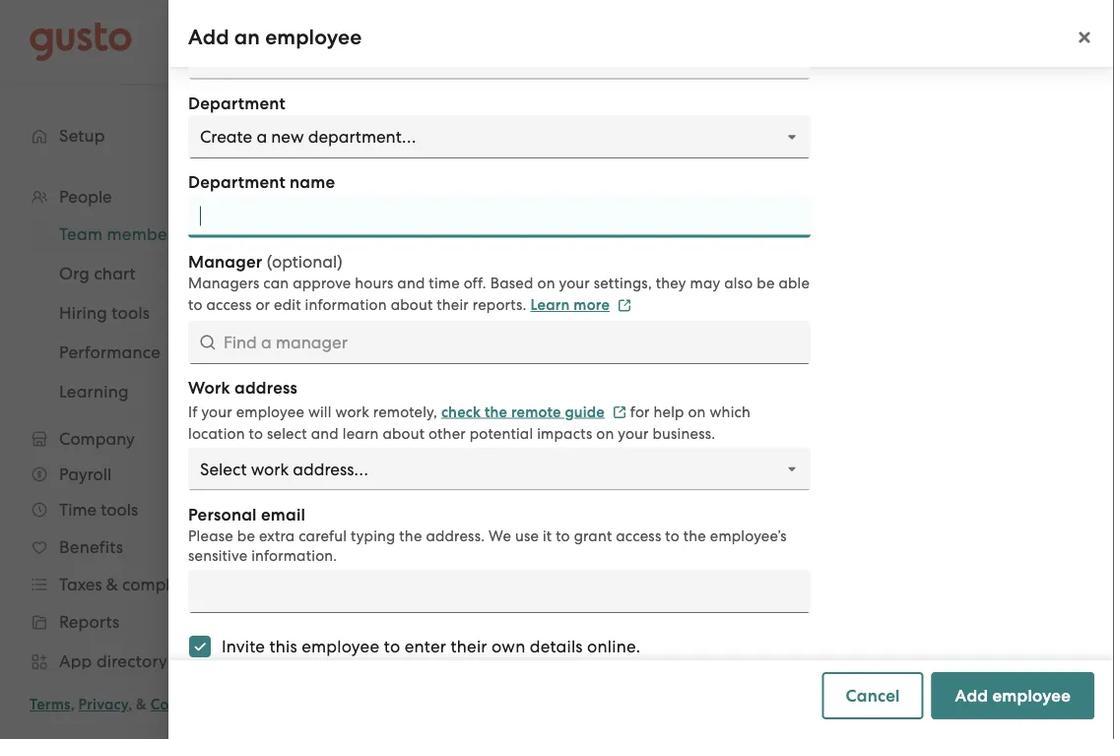 Task type: locate. For each thing, give the bounding box(es) containing it.
about inside for help on which location to select and learn about other potential impacts on your business.
[[383, 425, 425, 442]]

details
[[530, 637, 583, 657]]

select
[[267, 425, 307, 442]]

add a team member drawer dialog
[[168, 0, 1114, 740]]

1 vertical spatial on
[[688, 403, 706, 421]]

team members tab list
[[306, 199, 1075, 254]]

the right typing
[[399, 528, 422, 545]]

to down managers
[[188, 296, 203, 314]]

department down 'an'
[[188, 93, 286, 113]]

1 vertical spatial their
[[451, 637, 487, 657]]

2 vertical spatial on
[[596, 425, 614, 442]]

0 selected status
[[322, 340, 401, 360]]

be inside managers can approve hours and time off. based on your settings, they may also be able to access or edit information about their reports.
[[757, 275, 775, 292]]

other
[[429, 425, 466, 442]]

, left &
[[128, 696, 132, 714]]

0 vertical spatial access
[[206, 296, 252, 314]]

cancel
[[846, 686, 900, 706]]

2 horizontal spatial your
[[618, 425, 649, 442]]

approve
[[293, 275, 351, 292]]

it
[[543, 528, 552, 545]]

about down time
[[391, 296, 433, 314]]

2 vertical spatial department
[[514, 400, 610, 421]]

0 selected
[[322, 340, 401, 360]]

cancel button
[[822, 673, 924, 720]]

access right "grant"
[[616, 528, 661, 545]]

learn
[[530, 296, 570, 314]]

name
[[290, 172, 335, 193]]

2 vertical spatial your
[[618, 425, 649, 442]]

Manager field
[[188, 321, 811, 364]]

1 horizontal spatial on
[[596, 425, 614, 442]]

your up location
[[201, 403, 232, 421]]

0 vertical spatial be
[[757, 275, 775, 292]]

Search people... field
[[306, 270, 779, 313]]

on up learn
[[537, 275, 555, 292]]

hours
[[355, 275, 393, 292]]

1 vertical spatial about
[[383, 425, 425, 442]]

to left employee's
[[665, 528, 680, 545]]

privacy
[[78, 696, 128, 714]]

if
[[188, 403, 198, 421]]

0
[[322, 340, 332, 360]]

1 horizontal spatial ,
[[128, 696, 132, 714]]

the
[[485, 403, 507, 421], [399, 528, 422, 545], [683, 528, 706, 545]]

team
[[306, 143, 392, 183]]

on down opens in a new tab image
[[596, 425, 614, 442]]

their left own
[[451, 637, 487, 657]]

to left enter
[[384, 637, 400, 657]]

0 horizontal spatial be
[[237, 528, 255, 545]]

privacy link
[[78, 696, 128, 714]]

department up impacts
[[514, 400, 610, 421]]

,
[[71, 696, 75, 714], [128, 696, 132, 714]]

0 vertical spatial on
[[537, 275, 555, 292]]

and
[[397, 275, 425, 292], [311, 425, 339, 442]]

1 horizontal spatial add
[[955, 686, 988, 706]]

add
[[188, 25, 229, 50], [955, 686, 988, 706]]

0 vertical spatial and
[[397, 275, 425, 292]]

and down will in the bottom of the page
[[311, 425, 339, 442]]

1 horizontal spatial access
[[616, 528, 661, 545]]

and left time
[[397, 275, 425, 292]]

0 horizontal spatial and
[[311, 425, 339, 442]]

terms link
[[30, 696, 71, 714]]

0 vertical spatial add
[[188, 25, 229, 50]]

0 horizontal spatial your
[[201, 403, 232, 421]]

0 horizontal spatial add
[[188, 25, 229, 50]]

business.
[[653, 425, 715, 442]]

work
[[188, 378, 230, 398]]

1 horizontal spatial your
[[559, 275, 590, 292]]

add inside button
[[955, 686, 988, 706]]

address
[[234, 378, 298, 398]]

their down time
[[437, 296, 469, 314]]

managers
[[188, 275, 260, 292]]

to left select
[[249, 425, 263, 442]]

0 horizontal spatial ,
[[71, 696, 75, 714]]

your down the for
[[618, 425, 649, 442]]

on up business.
[[688, 403, 706, 421]]

0 horizontal spatial the
[[399, 528, 422, 545]]

no people found
[[652, 613, 784, 633]]

active button
[[306, 203, 381, 250]]

name button
[[370, 390, 501, 431]]

address.
[[426, 528, 485, 545]]

0 vertical spatial their
[[437, 296, 469, 314]]

about down remotely,
[[383, 425, 425, 442]]

terms , privacy , & cookies
[[30, 696, 205, 714]]

department left name
[[188, 172, 286, 193]]

candidates
[[515, 218, 595, 235]]

or
[[256, 296, 270, 314]]

also
[[724, 275, 753, 292]]

add an employee
[[188, 25, 362, 50]]

manager (optional)
[[188, 252, 342, 272]]

the left employee's
[[683, 528, 706, 545]]

1 vertical spatial be
[[237, 528, 255, 545]]

use
[[515, 528, 539, 545]]

check
[[441, 403, 481, 421]]

may
[[690, 275, 720, 292]]

access inside personal email please be extra careful typing the address. we use it to grant access to the employee's sensitive information.
[[616, 528, 661, 545]]

their
[[437, 296, 469, 314], [451, 637, 487, 657]]

0 vertical spatial about
[[391, 296, 433, 314]]

more
[[574, 296, 610, 314]]

we
[[489, 528, 511, 545]]

1 vertical spatial add
[[955, 686, 988, 706]]

help
[[654, 403, 684, 421]]

dismissed button
[[731, 203, 832, 250]]

0 horizontal spatial on
[[537, 275, 555, 292]]

1 vertical spatial and
[[311, 425, 339, 442]]

online.
[[587, 637, 641, 657]]

to
[[188, 296, 203, 314], [249, 425, 263, 442], [556, 528, 570, 545], [665, 528, 680, 545], [384, 637, 400, 657]]

0 vertical spatial department
[[188, 93, 286, 113]]

your
[[559, 275, 590, 292], [201, 403, 232, 421], [618, 425, 649, 442]]

your up learn more
[[559, 275, 590, 292]]

invite
[[222, 637, 265, 657]]

manager
[[188, 252, 262, 272]]

1 horizontal spatial be
[[757, 275, 775, 292]]

employee for an
[[265, 25, 362, 50]]

be left extra
[[237, 528, 255, 545]]

access down managers
[[206, 296, 252, 314]]

department inside department button
[[514, 400, 610, 421]]

about
[[391, 296, 433, 314], [383, 425, 425, 442]]

your inside for help on which location to select and learn about other potential impacts on your business.
[[618, 425, 649, 442]]

department
[[188, 93, 286, 113], [188, 172, 286, 193], [514, 400, 610, 421]]

1 horizontal spatial and
[[397, 275, 425, 292]]

if your employee will work remotely,
[[188, 403, 437, 421]]

1 , from the left
[[71, 696, 75, 714]]

be right also
[[757, 275, 775, 292]]

own
[[492, 637, 525, 657]]

cookies button
[[150, 693, 205, 717]]

the up 'potential'
[[485, 403, 507, 421]]

please
[[188, 528, 233, 545]]

information.
[[251, 548, 337, 565]]

add employee button
[[931, 673, 1094, 720]]

no
[[652, 613, 675, 633]]

1 vertical spatial access
[[616, 528, 661, 545]]

Personal email field
[[188, 570, 811, 614]]

employee
[[265, 25, 362, 50], [236, 403, 304, 421], [302, 637, 380, 657], [992, 686, 1071, 706]]

cookies
[[150, 696, 205, 714]]

- Select date - field
[[224, 36, 811, 79]]

0 vertical spatial your
[[559, 275, 590, 292]]

will
[[308, 403, 332, 421]]

0 horizontal spatial access
[[206, 296, 252, 314]]

typing
[[351, 528, 395, 545]]

their inside managers can approve hours and time off. based on your settings, they may also be able to access or edit information about their reports.
[[437, 296, 469, 314]]

employee for your
[[236, 403, 304, 421]]

, left the privacy at the bottom left of page
[[71, 696, 75, 714]]

members
[[400, 143, 545, 183]]

check the remote guide link
[[441, 403, 626, 421]]



Task type: vqa. For each thing, say whether or not it's contained in the screenshot.
View every bank account transaction initiated by Gusto.
no



Task type: describe. For each thing, give the bounding box(es) containing it.
add for add employee
[[955, 686, 988, 706]]

&
[[136, 696, 147, 714]]

managers can approve hours and time off. based on your settings, they may also be able to access or edit information about their reports.
[[188, 275, 810, 314]]

learn more
[[530, 296, 610, 314]]

work
[[335, 403, 369, 421]]

off.
[[464, 275, 486, 292]]

name
[[382, 400, 430, 421]]

dismissed
[[747, 218, 816, 235]]

employee for this
[[302, 637, 380, 657]]

department button
[[503, 390, 698, 431]]

edit
[[274, 296, 301, 314]]

account menu element
[[783, 0, 1085, 84]]

2 , from the left
[[128, 696, 132, 714]]

home image
[[30, 22, 132, 62]]

to inside managers can approve hours and time off. based on your settings, they may also be able to access or edit information about their reports.
[[188, 296, 203, 314]]

work address
[[188, 378, 298, 398]]

terms
[[30, 696, 71, 714]]

candidates button
[[499, 203, 611, 250]]

team members
[[306, 143, 545, 183]]

1 vertical spatial your
[[201, 403, 232, 421]]

employee inside button
[[992, 686, 1071, 706]]

1 horizontal spatial the
[[485, 403, 507, 421]]

department name
[[188, 172, 335, 193]]

add for add an employee
[[188, 25, 229, 50]]

active
[[322, 218, 365, 235]]

about inside managers can approve hours and time off. based on your settings, they may also be able to access or edit information about their reports.
[[391, 296, 433, 314]]

onboarding
[[397, 218, 483, 235]]

1 vertical spatial department
[[188, 172, 286, 193]]

check the remote guide
[[441, 403, 605, 421]]

impacts
[[537, 425, 592, 442]]

for help on which location to select and learn about other potential impacts on your business.
[[188, 403, 751, 442]]

onboarding button
[[381, 203, 499, 250]]

this
[[269, 637, 297, 657]]

found
[[738, 613, 784, 633]]

reports.
[[473, 296, 527, 314]]

an
[[234, 25, 260, 50]]

add employee
[[955, 686, 1071, 706]]

offboarding button
[[611, 203, 731, 250]]

time
[[429, 275, 460, 292]]

opens in a new tab image
[[613, 406, 626, 419]]

employee's
[[710, 528, 787, 545]]

for
[[630, 403, 650, 421]]

and inside managers can approve hours and time off. based on your settings, they may also be able to access or edit information about their reports.
[[397, 275, 425, 292]]

on inside managers can approve hours and time off. based on your settings, they may also be able to access or edit information about their reports.
[[537, 275, 555, 292]]

settings,
[[594, 275, 652, 292]]

Department name field
[[188, 195, 811, 238]]

learn more link
[[530, 296, 631, 314]]

your inside managers can approve hours and time off. based on your settings, they may also be able to access or edit information about their reports.
[[559, 275, 590, 292]]

personal email please be extra careful typing the address. we use it to grant access to the employee's sensitive information.
[[188, 505, 787, 565]]

offboarding
[[627, 218, 715, 235]]

to right it
[[556, 528, 570, 545]]

access inside managers can approve hours and time off. based on your settings, they may also be able to access or edit information about their reports.
[[206, 296, 252, 314]]

people
[[680, 613, 734, 633]]

2 horizontal spatial on
[[688, 403, 706, 421]]

(optional)
[[267, 252, 342, 271]]

information
[[305, 296, 387, 314]]

personal
[[188, 505, 257, 525]]

Invite this employee to enter their own details online. checkbox
[[178, 625, 222, 669]]

remote
[[511, 403, 561, 421]]

enter
[[405, 637, 446, 657]]

able
[[779, 275, 810, 292]]

invite this employee to enter their own details online.
[[222, 637, 641, 657]]

remotely,
[[373, 403, 437, 421]]

based
[[490, 275, 534, 292]]

to inside for help on which location to select and learn about other potential impacts on your business.
[[249, 425, 263, 442]]

can
[[263, 275, 289, 292]]

learn
[[343, 425, 379, 442]]

potential
[[470, 425, 533, 442]]

2 horizontal spatial the
[[683, 528, 706, 545]]

be inside personal email please be extra careful typing the address. we use it to grant access to the employee's sensitive information.
[[237, 528, 255, 545]]

selected
[[336, 340, 401, 360]]

Select all rows on this page checkbox
[[316, 389, 360, 432]]

and inside for help on which location to select and learn about other potential impacts on your business.
[[311, 425, 339, 442]]

which
[[710, 403, 751, 421]]

careful
[[299, 528, 347, 545]]

sensitive
[[188, 548, 248, 565]]

location
[[188, 425, 245, 442]]

they
[[656, 275, 686, 292]]

guide
[[565, 403, 605, 421]]

opens in a new tab image
[[618, 299, 631, 313]]



